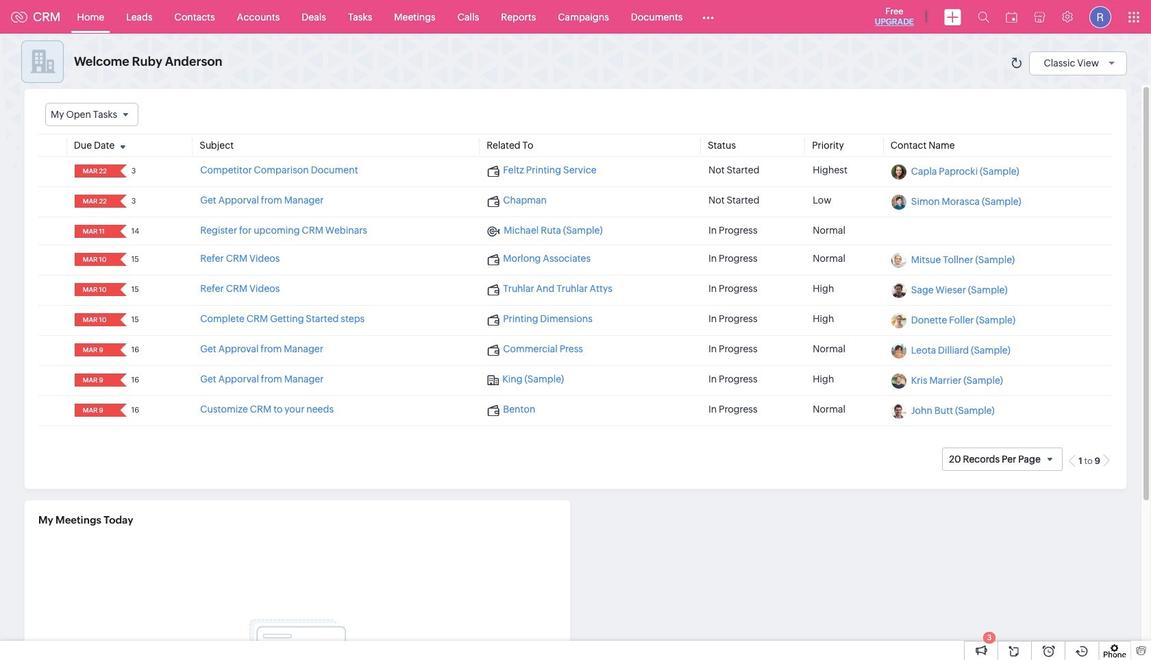 Task type: vqa. For each thing, say whether or not it's contained in the screenshot.
first 555-
no



Task type: describe. For each thing, give the bounding box(es) containing it.
search element
[[970, 0, 998, 34]]

create menu image
[[945, 9, 962, 25]]

Other Modules field
[[694, 6, 723, 28]]

logo image
[[11, 11, 27, 22]]

profile element
[[1082, 0, 1120, 33]]

create menu element
[[936, 0, 970, 33]]



Task type: locate. For each thing, give the bounding box(es) containing it.
None field
[[45, 103, 139, 126], [79, 165, 111, 178], [79, 195, 111, 208], [79, 225, 111, 238], [79, 253, 111, 266], [79, 283, 111, 296], [79, 313, 111, 326], [79, 344, 111, 357], [79, 374, 111, 387], [79, 404, 111, 417], [45, 103, 139, 126], [79, 165, 111, 178], [79, 195, 111, 208], [79, 225, 111, 238], [79, 253, 111, 266], [79, 283, 111, 296], [79, 313, 111, 326], [79, 344, 111, 357], [79, 374, 111, 387], [79, 404, 111, 417]]

search image
[[978, 11, 990, 23]]

profile image
[[1090, 6, 1112, 28]]

calendar image
[[1006, 11, 1018, 22]]



